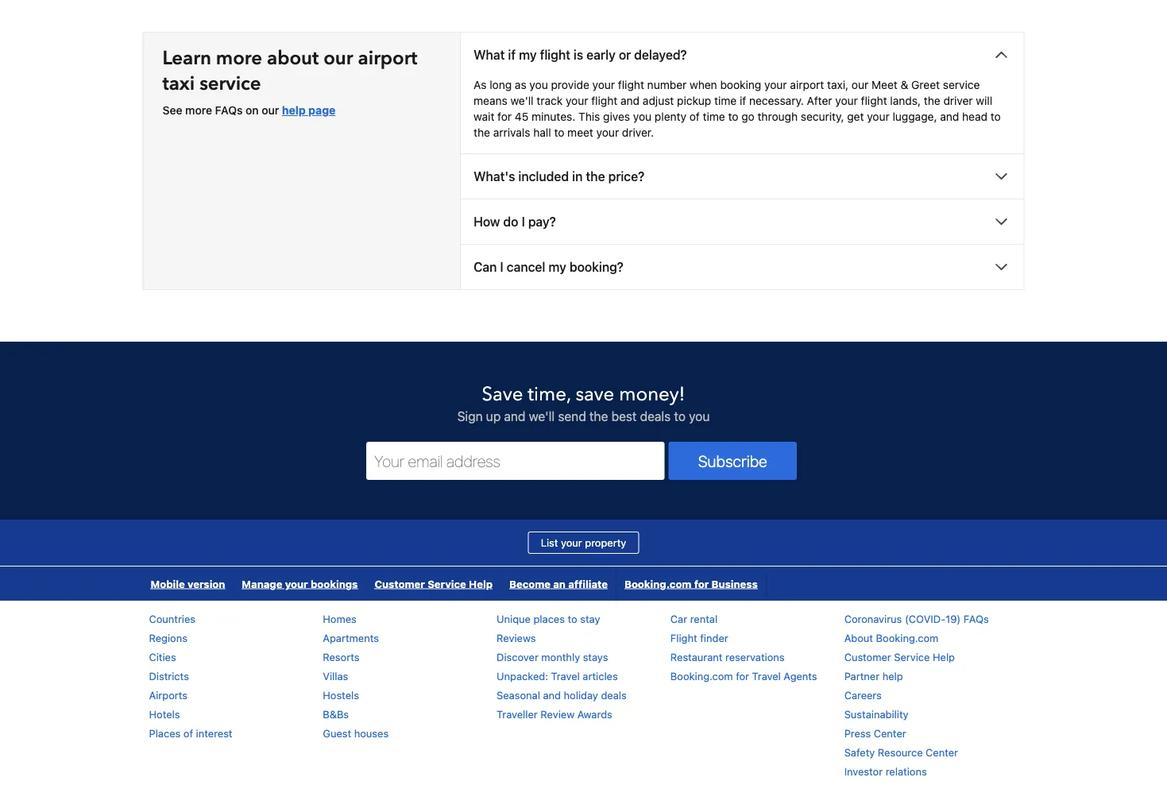 Task type: describe. For each thing, give the bounding box(es) containing it.
safety
[[844, 747, 875, 759]]

unpacked: travel articles link
[[497, 671, 618, 683]]

and up gives
[[621, 95, 640, 108]]

the inside dropdown button
[[586, 169, 605, 184]]

can
[[474, 260, 497, 275]]

navigation inside 'save time, save money!' footer
[[143, 567, 767, 601]]

cities link
[[149, 652, 176, 664]]

rental
[[690, 614, 718, 625]]

awards
[[578, 709, 612, 721]]

apartments link
[[323, 633, 379, 645]]

hall
[[533, 126, 551, 140]]

reservations
[[726, 652, 785, 664]]

what's included in the price?
[[474, 169, 645, 184]]

send
[[558, 409, 586, 424]]

guest houses link
[[323, 728, 389, 740]]

0 vertical spatial more
[[216, 45, 262, 72]]

save time, save money! sign up and we'll send the best deals to you
[[457, 381, 710, 424]]

seasonal and holiday deals link
[[497, 690, 627, 702]]

sustainability
[[844, 709, 909, 721]]

1 vertical spatial you
[[633, 111, 652, 124]]

luggage,
[[893, 111, 937, 124]]

unique places to stay reviews discover monthly stays unpacked: travel articles seasonal and holiday deals traveller review awards
[[497, 614, 627, 721]]

service inside navigation
[[428, 578, 466, 590]]

delayed?
[[634, 48, 687, 63]]

investor relations link
[[844, 766, 927, 778]]

&
[[901, 79, 909, 92]]

provide
[[551, 79, 589, 92]]

relations
[[886, 766, 927, 778]]

hostels
[[323, 690, 359, 702]]

how do i pay?
[[474, 215, 556, 230]]

review
[[541, 709, 575, 721]]

restaurant
[[671, 652, 723, 664]]

traveller
[[497, 709, 538, 721]]

press center link
[[844, 728, 906, 740]]

countries link
[[149, 614, 196, 625]]

what if my flight is early or delayed?
[[474, 48, 687, 63]]

sustainability link
[[844, 709, 909, 721]]

mobile
[[151, 578, 185, 590]]

your up the necessary.
[[764, 79, 787, 92]]

sign
[[457, 409, 483, 424]]

help inside the coronavirus (covid-19) faqs about booking.com customer service help partner help careers sustainability press center safety resource center investor relations
[[883, 671, 903, 683]]

homes apartments resorts villas hostels b&bs guest houses
[[323, 614, 389, 740]]

can i cancel my booking? button
[[461, 245, 1024, 290]]

service inside the coronavirus (covid-19) faqs about booking.com customer service help partner help careers sustainability press center safety resource center investor relations
[[894, 652, 930, 664]]

districts
[[149, 671, 189, 683]]

booking.com inside car rental flight finder restaurant reservations booking.com for travel agents
[[671, 671, 733, 683]]

press
[[844, 728, 871, 740]]

villas link
[[323, 671, 348, 683]]

investor
[[844, 766, 883, 778]]

45
[[515, 111, 529, 124]]

your right 'get'
[[867, 111, 890, 124]]

your down gives
[[596, 126, 619, 140]]

learn
[[162, 45, 211, 72]]

our inside as long as you provide your flight number when booking your airport taxi, our meet & greet service means we'll track your flight and adjust pickup time if necessary. after your flight lands, the driver will wait for 45 minutes. this gives you plenty of time to go through security, get your luggage, and head to the arrivals hall to meet your driver.
[[852, 79, 869, 92]]

articles
[[583, 671, 618, 683]]

if inside dropdown button
[[508, 48, 516, 63]]

booking?
[[570, 260, 624, 275]]

flight down the or
[[618, 79, 644, 92]]

partner
[[844, 671, 880, 683]]

help inside the coronavirus (covid-19) faqs about booking.com customer service help partner help careers sustainability press center safety resource center investor relations
[[933, 652, 955, 664]]

i inside how do i pay? dropdown button
[[522, 215, 525, 230]]

discover
[[497, 652, 539, 664]]

time,
[[528, 381, 571, 408]]

lands,
[[890, 95, 921, 108]]

list your property
[[541, 537, 626, 549]]

see
[[162, 104, 182, 117]]

customer inside the coronavirus (covid-19) faqs about booking.com customer service help partner help careers sustainability press center safety resource center investor relations
[[844, 652, 891, 664]]

customer service help link for partner help
[[844, 652, 955, 664]]

bookings
[[311, 578, 358, 590]]

taxi
[[162, 71, 195, 97]]

0 vertical spatial time
[[714, 95, 737, 108]]

service inside as long as you provide your flight number when booking your airport taxi, our meet & greet service means we'll track your flight and adjust pickup time if necessary. after your flight lands, the driver will wait for 45 minutes. this gives you plenty of time to go through security, get your luggage, and head to the arrivals hall to meet your driver.
[[943, 79, 980, 92]]

1 vertical spatial for
[[694, 578, 709, 590]]

Your email address email field
[[366, 442, 665, 480]]

to down the minutes.
[[554, 126, 565, 140]]

will
[[976, 95, 993, 108]]

head
[[962, 111, 988, 124]]

the down wait
[[474, 126, 490, 140]]

unpacked:
[[497, 671, 548, 683]]

about
[[844, 633, 873, 645]]

resorts link
[[323, 652, 360, 664]]

gives
[[603, 111, 630, 124]]

places
[[534, 614, 565, 625]]

save time, save money! footer
[[0, 341, 1167, 785]]

careers link
[[844, 690, 882, 702]]

this
[[579, 111, 600, 124]]

arrivals
[[493, 126, 530, 140]]

hotels link
[[149, 709, 180, 721]]

and down the driver on the right
[[940, 111, 959, 124]]

booking.com inside the coronavirus (covid-19) faqs about booking.com customer service help partner help careers sustainability press center safety resource center investor relations
[[876, 633, 939, 645]]

the down "greet"
[[924, 95, 941, 108]]

deals inside unique places to stay reviews discover monthly stays unpacked: travel articles seasonal and holiday deals traveller review awards
[[601, 690, 627, 702]]

districts link
[[149, 671, 189, 683]]

1 vertical spatial more
[[185, 104, 212, 117]]

and inside save time, save money! sign up and we'll send the best deals to you
[[504, 409, 526, 424]]

meet
[[568, 126, 593, 140]]

included
[[518, 169, 569, 184]]

0 vertical spatial booking.com
[[625, 578, 692, 590]]

help inside "learn more about our airport taxi service see more faqs on our help page"
[[282, 104, 306, 117]]

faqs inside "learn more about our airport taxi service see more faqs on our help page"
[[215, 104, 243, 117]]

manage your bookings
[[242, 578, 358, 590]]

finder
[[700, 633, 728, 645]]

as long as you provide your flight number when booking your airport taxi, our meet & greet service means we'll track your flight and adjust pickup time if necessary. after your flight lands, the driver will wait for 45 minutes. this gives you plenty of time to go through security, get your luggage, and head to the arrivals hall to meet your driver.
[[474, 79, 1001, 140]]

list
[[541, 537, 558, 549]]

as
[[515, 79, 527, 92]]

coronavirus
[[844, 614, 902, 625]]

up
[[486, 409, 501, 424]]

help page link
[[282, 104, 336, 117]]

booking.com for business link
[[617, 567, 766, 601]]

an
[[553, 578, 566, 590]]

can i cancel my booking?
[[474, 260, 624, 275]]

reviews
[[497, 633, 536, 645]]

i inside can i cancel my booking? dropdown button
[[500, 260, 504, 275]]

unique places to stay link
[[497, 614, 600, 625]]

your right the manage
[[285, 578, 308, 590]]

when
[[690, 79, 717, 92]]

of inside countries regions cities districts airports hotels places of interest
[[183, 728, 193, 740]]

booking
[[720, 79, 761, 92]]

number
[[647, 79, 687, 92]]

restaurant reservations link
[[671, 652, 785, 664]]

regions link
[[149, 633, 187, 645]]

0 horizontal spatial customer
[[375, 578, 425, 590]]

what's
[[474, 169, 515, 184]]



Task type: locate. For each thing, give the bounding box(es) containing it.
greet
[[912, 79, 940, 92]]

car
[[671, 614, 687, 625]]

help right partner
[[883, 671, 903, 683]]

b&bs
[[323, 709, 349, 721]]

if right what on the left top
[[508, 48, 516, 63]]

become an affiliate link
[[501, 567, 616, 601]]

0 horizontal spatial faqs
[[215, 104, 243, 117]]

19)
[[946, 614, 961, 625]]

you right the as
[[530, 79, 548, 92]]

1 horizontal spatial for
[[694, 578, 709, 590]]

time down pickup
[[703, 111, 725, 124]]

airports link
[[149, 690, 188, 702]]

1 vertical spatial booking.com
[[876, 633, 939, 645]]

your down 'taxi,' on the top of page
[[835, 95, 858, 108]]

booking.com down coronavirus (covid-19) faqs link
[[876, 633, 939, 645]]

1 horizontal spatial help
[[883, 671, 903, 683]]

customer up partner
[[844, 652, 891, 664]]

2 horizontal spatial you
[[689, 409, 710, 424]]

car rental link
[[671, 614, 718, 625]]

manage
[[242, 578, 282, 590]]

we'll inside as long as you provide your flight number when booking your airport taxi, our meet & greet service means we'll track your flight and adjust pickup time if necessary. after your flight lands, the driver will wait for 45 minutes. this gives you plenty of time to go through security, get your luggage, and head to the arrivals hall to meet your driver.
[[511, 95, 534, 108]]

customer
[[375, 578, 425, 590], [844, 652, 891, 664]]

travel
[[551, 671, 580, 683], [752, 671, 781, 683]]

your down early
[[592, 79, 615, 92]]

more
[[216, 45, 262, 72], [185, 104, 212, 117]]

traveller review awards link
[[497, 709, 612, 721]]

the right in
[[586, 169, 605, 184]]

0 horizontal spatial airport
[[358, 45, 417, 72]]

to left go
[[728, 111, 739, 124]]

for left 45
[[498, 111, 512, 124]]

1 horizontal spatial airport
[[790, 79, 824, 92]]

1 horizontal spatial of
[[690, 111, 700, 124]]

1 horizontal spatial center
[[926, 747, 958, 759]]

means
[[474, 95, 508, 108]]

interest
[[196, 728, 232, 740]]

your
[[592, 79, 615, 92], [764, 79, 787, 92], [566, 95, 588, 108], [835, 95, 858, 108], [867, 111, 890, 124], [596, 126, 619, 140], [561, 537, 582, 549], [285, 578, 308, 590]]

cities
[[149, 652, 176, 664]]

the inside save time, save money! sign up and we'll send the best deals to you
[[590, 409, 608, 424]]

1 horizontal spatial you
[[633, 111, 652, 124]]

affiliate
[[568, 578, 608, 590]]

2 travel from the left
[[752, 671, 781, 683]]

service
[[428, 578, 466, 590], [894, 652, 930, 664]]

the down save
[[590, 409, 608, 424]]

for left business
[[694, 578, 709, 590]]

0 horizontal spatial you
[[530, 79, 548, 92]]

booking.com down restaurant
[[671, 671, 733, 683]]

through
[[758, 111, 798, 124]]

1 vertical spatial center
[[926, 747, 958, 759]]

0 horizontal spatial help
[[282, 104, 306, 117]]

homes link
[[323, 614, 357, 625]]

and right up
[[504, 409, 526, 424]]

or
[[619, 48, 631, 63]]

deals down articles
[[601, 690, 627, 702]]

2 vertical spatial you
[[689, 409, 710, 424]]

customer service help link for become an affiliate
[[367, 567, 501, 601]]

0 vertical spatial for
[[498, 111, 512, 124]]

wait
[[474, 111, 495, 124]]

to inside save time, save money! sign up and we'll send the best deals to you
[[674, 409, 686, 424]]

1 horizontal spatial customer service help link
[[844, 652, 955, 664]]

1 horizontal spatial i
[[522, 215, 525, 230]]

we'll down time,
[[529, 409, 555, 424]]

0 horizontal spatial center
[[874, 728, 906, 740]]

2 horizontal spatial for
[[736, 671, 749, 683]]

of inside as long as you provide your flight number when booking your airport taxi, our meet & greet service means we'll track your flight and adjust pickup time if necessary. after your flight lands, the driver will wait for 45 minutes. this gives you plenty of time to go through security, get your luggage, and head to the arrivals hall to meet your driver.
[[690, 111, 700, 124]]

travel down reservations
[[752, 671, 781, 683]]

0 horizontal spatial if
[[508, 48, 516, 63]]

places of interest link
[[149, 728, 232, 740]]

and inside unique places to stay reviews discover monthly stays unpacked: travel articles seasonal and holiday deals traveller review awards
[[543, 690, 561, 702]]

my inside what if my flight is early or delayed? dropdown button
[[519, 48, 537, 63]]

0 horizontal spatial deals
[[601, 690, 627, 702]]

our
[[324, 45, 353, 72], [852, 79, 869, 92], [262, 104, 279, 117]]

0 horizontal spatial service
[[428, 578, 466, 590]]

0 vertical spatial you
[[530, 79, 548, 92]]

in
[[572, 169, 583, 184]]

flight down meet
[[861, 95, 887, 108]]

0 vertical spatial my
[[519, 48, 537, 63]]

1 vertical spatial if
[[740, 95, 746, 108]]

seasonal
[[497, 690, 540, 702]]

0 vertical spatial help
[[282, 104, 306, 117]]

(covid-
[[905, 614, 946, 625]]

hotels
[[149, 709, 180, 721]]

homes
[[323, 614, 357, 625]]

0 horizontal spatial more
[[185, 104, 212, 117]]

1 vertical spatial service
[[894, 652, 930, 664]]

list your property link
[[528, 532, 639, 554]]

regions
[[149, 633, 187, 645]]

1 horizontal spatial customer
[[844, 652, 891, 664]]

security,
[[801, 111, 844, 124]]

for down reservations
[[736, 671, 749, 683]]

i right can
[[500, 260, 504, 275]]

0 vertical spatial service
[[428, 578, 466, 590]]

you inside save time, save money! sign up and we'll send the best deals to you
[[689, 409, 710, 424]]

0 vertical spatial of
[[690, 111, 700, 124]]

if
[[508, 48, 516, 63], [740, 95, 746, 108]]

my inside can i cancel my booking? dropdown button
[[549, 260, 566, 275]]

flight
[[671, 633, 697, 645]]

guest
[[323, 728, 351, 740]]

our right on
[[262, 104, 279, 117]]

manage your bookings link
[[234, 567, 366, 601]]

1 vertical spatial customer service help link
[[844, 652, 955, 664]]

travel up seasonal and holiday deals link
[[551, 671, 580, 683]]

if down booking
[[740, 95, 746, 108]]

become an affiliate
[[509, 578, 608, 590]]

plenty
[[655, 111, 687, 124]]

my right cancel at top
[[549, 260, 566, 275]]

1 horizontal spatial more
[[216, 45, 262, 72]]

help left page on the left top
[[282, 104, 306, 117]]

1 horizontal spatial if
[[740, 95, 746, 108]]

we'll inside save time, save money! sign up and we'll send the best deals to you
[[529, 409, 555, 424]]

deals down money!
[[640, 409, 671, 424]]

1 vertical spatial airport
[[790, 79, 824, 92]]

subscribe button
[[669, 442, 797, 480]]

1 horizontal spatial help
[[933, 652, 955, 664]]

hostels link
[[323, 690, 359, 702]]

2 vertical spatial booking.com
[[671, 671, 733, 683]]

1 horizontal spatial my
[[549, 260, 566, 275]]

my up the as
[[519, 48, 537, 63]]

help left become on the left bottom of the page
[[469, 578, 493, 590]]

car rental flight finder restaurant reservations booking.com for travel agents
[[671, 614, 817, 683]]

to down money!
[[674, 409, 686, 424]]

and up traveller review awards link
[[543, 690, 561, 702]]

deals inside save time, save money! sign up and we'll send the best deals to you
[[640, 409, 671, 424]]

what if my flight is early or delayed? element
[[461, 78, 1024, 154]]

to left stay
[[568, 614, 577, 625]]

navigation
[[143, 567, 767, 601]]

learn more about our airport taxi service see more faqs on our help page
[[162, 45, 417, 117]]

version
[[188, 578, 225, 590]]

villas
[[323, 671, 348, 683]]

2 vertical spatial for
[[736, 671, 749, 683]]

1 horizontal spatial service
[[943, 79, 980, 92]]

the
[[924, 95, 941, 108], [474, 126, 490, 140], [586, 169, 605, 184], [590, 409, 608, 424]]

go
[[742, 111, 755, 124]]

1 vertical spatial we'll
[[529, 409, 555, 424]]

1 horizontal spatial faqs
[[964, 614, 989, 625]]

1 vertical spatial deals
[[601, 690, 627, 702]]

1 vertical spatial customer
[[844, 652, 891, 664]]

to down will
[[991, 111, 1001, 124]]

1 vertical spatial faqs
[[964, 614, 989, 625]]

flight inside dropdown button
[[540, 48, 570, 63]]

if inside as long as you provide your flight number when booking your airport taxi, our meet & greet service means we'll track your flight and adjust pickup time if necessary. after your flight lands, the driver will wait for 45 minutes. this gives you plenty of time to go through security, get your luggage, and head to the arrivals hall to meet your driver.
[[740, 95, 746, 108]]

your right list at left
[[561, 537, 582, 549]]

0 vertical spatial help
[[469, 578, 493, 590]]

meet
[[872, 79, 898, 92]]

places
[[149, 728, 181, 740]]

0 horizontal spatial i
[[500, 260, 504, 275]]

booking.com for business
[[625, 578, 758, 590]]

of
[[690, 111, 700, 124], [183, 728, 193, 740]]

airport
[[358, 45, 417, 72], [790, 79, 824, 92]]

1 horizontal spatial our
[[324, 45, 353, 72]]

unique
[[497, 614, 531, 625]]

of down pickup
[[690, 111, 700, 124]]

airports
[[149, 690, 188, 702]]

center up resource at the right bottom
[[874, 728, 906, 740]]

time
[[714, 95, 737, 108], [703, 111, 725, 124]]

coronavirus (covid-19) faqs link
[[844, 614, 989, 625]]

of right places
[[183, 728, 193, 740]]

1 vertical spatial time
[[703, 111, 725, 124]]

0 vertical spatial faqs
[[215, 104, 243, 117]]

0 horizontal spatial my
[[519, 48, 537, 63]]

customer service help
[[375, 578, 493, 590]]

our right about on the top of the page
[[324, 45, 353, 72]]

page
[[308, 104, 336, 117]]

booking.com up car
[[625, 578, 692, 590]]

money!
[[619, 381, 685, 408]]

0 vertical spatial our
[[324, 45, 353, 72]]

flight left is
[[540, 48, 570, 63]]

long
[[490, 79, 512, 92]]

1 vertical spatial help
[[883, 671, 903, 683]]

b&bs link
[[323, 709, 349, 721]]

and
[[621, 95, 640, 108], [940, 111, 959, 124], [504, 409, 526, 424], [543, 690, 561, 702]]

2 horizontal spatial our
[[852, 79, 869, 92]]

0 horizontal spatial our
[[262, 104, 279, 117]]

more right see
[[185, 104, 212, 117]]

0 horizontal spatial service
[[200, 71, 261, 97]]

2 vertical spatial our
[[262, 104, 279, 117]]

careers
[[844, 690, 882, 702]]

faqs left on
[[215, 104, 243, 117]]

we'll up 45
[[511, 95, 534, 108]]

airport inside "learn more about our airport taxi service see more faqs on our help page"
[[358, 45, 417, 72]]

to inside unique places to stay reviews discover monthly stays unpacked: travel articles seasonal and holiday deals traveller review awards
[[568, 614, 577, 625]]

airport inside as long as you provide your flight number when booking your airport taxi, our meet & greet service means we'll track your flight and adjust pickup time if necessary. after your flight lands, the driver will wait for 45 minutes. this gives you plenty of time to go through security, get your luggage, and head to the arrivals hall to meet your driver.
[[790, 79, 824, 92]]

0 vertical spatial customer
[[375, 578, 425, 590]]

0 vertical spatial deals
[[640, 409, 671, 424]]

you up 'subscribe'
[[689, 409, 710, 424]]

1 vertical spatial of
[[183, 728, 193, 740]]

our right 'taxi,' on the top of page
[[852, 79, 869, 92]]

stay
[[580, 614, 600, 625]]

service inside "learn more about our airport taxi service see more faqs on our help page"
[[200, 71, 261, 97]]

early
[[587, 48, 616, 63]]

how
[[474, 215, 500, 230]]

property
[[585, 537, 626, 549]]

save
[[482, 381, 523, 408]]

0 horizontal spatial travel
[[551, 671, 580, 683]]

1 travel from the left
[[551, 671, 580, 683]]

0 vertical spatial if
[[508, 48, 516, 63]]

0 horizontal spatial help
[[469, 578, 493, 590]]

you up driver.
[[633, 111, 652, 124]]

after
[[807, 95, 832, 108]]

1 vertical spatial help
[[933, 652, 955, 664]]

travel inside unique places to stay reviews discover monthly stays unpacked: travel articles seasonal and holiday deals traveller review awards
[[551, 671, 580, 683]]

adjust
[[643, 95, 674, 108]]

for inside car rental flight finder restaurant reservations booking.com for travel agents
[[736, 671, 749, 683]]

help down "19)"
[[933, 652, 955, 664]]

holiday
[[564, 690, 598, 702]]

mobile version
[[151, 578, 225, 590]]

0 horizontal spatial for
[[498, 111, 512, 124]]

your down provide
[[566, 95, 588, 108]]

1 horizontal spatial travel
[[752, 671, 781, 683]]

subscribe
[[698, 452, 767, 470]]

0 vertical spatial i
[[522, 215, 525, 230]]

more right learn
[[216, 45, 262, 72]]

service up on
[[200, 71, 261, 97]]

price?
[[608, 169, 645, 184]]

houses
[[354, 728, 389, 740]]

0 vertical spatial customer service help link
[[367, 567, 501, 601]]

customer right bookings
[[375, 578, 425, 590]]

1 horizontal spatial deals
[[640, 409, 671, 424]]

center
[[874, 728, 906, 740], [926, 747, 958, 759]]

service up the driver on the right
[[943, 79, 980, 92]]

1 vertical spatial our
[[852, 79, 869, 92]]

0 horizontal spatial customer service help link
[[367, 567, 501, 601]]

1 vertical spatial i
[[500, 260, 504, 275]]

faqs right "19)"
[[964, 614, 989, 625]]

0 vertical spatial airport
[[358, 45, 417, 72]]

center up relations
[[926, 747, 958, 759]]

navigation containing mobile version
[[143, 567, 767, 601]]

safety resource center link
[[844, 747, 958, 759]]

about
[[267, 45, 319, 72]]

for inside as long as you provide your flight number when booking your airport taxi, our meet & greet service means we'll track your flight and adjust pickup time if necessary. after your flight lands, the driver will wait for 45 minutes. this gives you plenty of time to go through security, get your luggage, and head to the arrivals hall to meet your driver.
[[498, 111, 512, 124]]

booking.com
[[625, 578, 692, 590], [876, 633, 939, 645], [671, 671, 733, 683]]

1 vertical spatial my
[[549, 260, 566, 275]]

0 vertical spatial center
[[874, 728, 906, 740]]

1 horizontal spatial service
[[894, 652, 930, 664]]

0 horizontal spatial of
[[183, 728, 193, 740]]

travel inside car rental flight finder restaurant reservations booking.com for travel agents
[[752, 671, 781, 683]]

time down booking
[[714, 95, 737, 108]]

i right do
[[522, 215, 525, 230]]

faqs inside the coronavirus (covid-19) faqs about booking.com customer service help partner help careers sustainability press center safety resource center investor relations
[[964, 614, 989, 625]]

we'll
[[511, 95, 534, 108], [529, 409, 555, 424]]

flight up gives
[[591, 95, 618, 108]]

minutes.
[[532, 111, 576, 124]]

0 vertical spatial we'll
[[511, 95, 534, 108]]



Task type: vqa. For each thing, say whether or not it's contained in the screenshot.
of within the "COUNTRIES REGIONS CITIES DISTRICTS AIRPORTS HOTELS PLACES OF INTEREST"
yes



